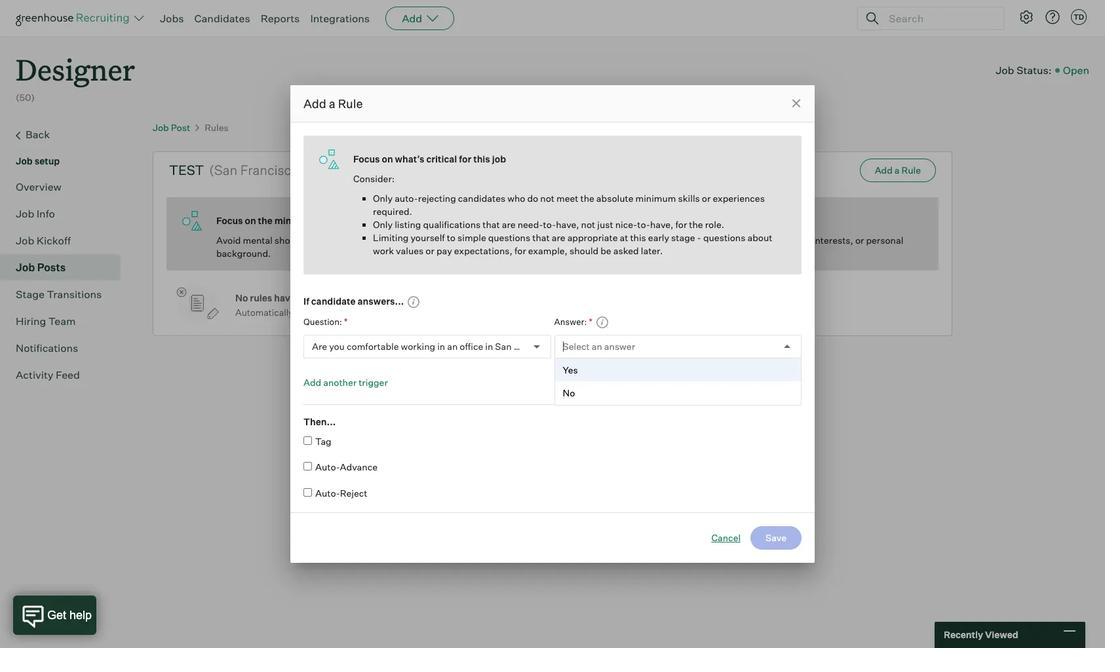 Task type: describe. For each thing, give the bounding box(es) containing it.
jobs link
[[160, 12, 184, 25]]

of
[[527, 215, 536, 226]]

automatically apply tags, reject, and/or advance candidates based on how they answer application questions. image
[[331, 165, 344, 178]]

answers...
[[358, 295, 404, 306]]

2 an from the left
[[592, 341, 602, 352]]

add another trigger button
[[303, 372, 388, 394]]

answer: *
[[554, 316, 592, 327]]

info
[[37, 207, 55, 220]]

refraining
[[483, 235, 525, 246]]

advance
[[402, 307, 438, 318]]

job info
[[16, 207, 55, 220]]

if candidate answers...
[[303, 295, 404, 306]]

another
[[323, 377, 357, 388]]

auto-reject
[[315, 488, 367, 499]]

personal
[[866, 235, 903, 246]]

only questions with yes/no, single-select or multi-select answers types will appear. image
[[407, 296, 420, 309]]

by
[[471, 235, 481, 246]]

when multiple answer values are selected, an applicant only needs to match one of them to trigger this condition. element
[[592, 314, 609, 330]]

experience
[[363, 215, 412, 226]]

minimum inside only auto-rejecting candidates who do not meet the absolute minimum skills or experiences required. only listing qualifications that are need-to-have, not just nice-to-have, for the role. limiting yourself to simple questions that are appropriate at this early stage - questions about work values or pay expectations, for example, should be asked later.
[[635, 192, 676, 204]]

job inside add a rule dialog
[[492, 153, 506, 164]]

1 an from the left
[[447, 341, 458, 352]]

team
[[48, 314, 76, 327]]

setup
[[35, 155, 60, 166]]

0 vertical spatial a
[[329, 96, 335, 110]]

francisco
[[514, 341, 555, 352]]

the up mental
[[258, 215, 273, 226]]

at
[[620, 232, 628, 243]]

job for job setup
[[16, 155, 33, 166]]

2 in from the left
[[485, 341, 493, 352]]

rule inside add a rule dialog
[[338, 96, 363, 110]]

post
[[171, 122, 190, 133]]

just
[[597, 219, 613, 230]]

questions inside avoid mental shortcuts for what (or who) success looks like by refraining from asking questions about personality characteristics, individual interests, or personal background.
[[579, 235, 621, 246]]

do
[[527, 192, 538, 204]]

job posts
[[16, 261, 66, 274]]

application
[[601, 307, 647, 318]]

on for add a rule
[[382, 153, 393, 164]]

then
[[303, 416, 327, 427]]

what's
[[395, 153, 424, 164]]

* for question: *
[[344, 316, 348, 327]]

yes
[[563, 364, 578, 376]]

posts
[[37, 261, 66, 274]]

later.
[[641, 245, 663, 256]]

hiring team link
[[16, 313, 115, 329]]

job for job posts
[[16, 261, 35, 274]]

be
[[601, 245, 611, 256]]

simple
[[458, 232, 486, 243]]

2 only from the top
[[373, 219, 393, 230]]

Search text field
[[885, 9, 992, 28]]

are you comfortable working in an office in san francisco 5 days a week?
[[312, 341, 622, 352]]

1 horizontal spatial not
[[581, 219, 595, 230]]

1 vertical spatial job
[[556, 215, 570, 226]]

success
[[392, 235, 427, 246]]

add button
[[385, 7, 454, 30]]

asked
[[613, 245, 639, 256]]

0 horizontal spatial not
[[540, 192, 554, 204]]

...
[[327, 416, 336, 427]]

skills inside only auto-rejecting candidates who do not meet the absolute minimum skills or experiences required. only listing qualifications that are need-to-have, not just nice-to-have, for the role. limiting yourself to simple questions that are appropriate at this early stage - questions about work values or pay expectations, for example, should be asked later.
[[678, 192, 700, 204]]

job for job post
[[153, 122, 169, 133]]

select an answer
[[563, 341, 635, 352]]

add a rule inside 'button'
[[875, 165, 921, 176]]

hiring team
[[16, 314, 76, 327]]

reports
[[261, 12, 300, 25]]

back link
[[16, 126, 115, 143]]

-
[[697, 232, 701, 243]]

question:
[[303, 317, 342, 327]]

1 horizontal spatial a
[[587, 341, 592, 352]]

listing
[[395, 219, 421, 230]]

activity feed
[[16, 368, 80, 381]]

(50)
[[16, 92, 35, 103]]

job status:
[[996, 63, 1052, 76]]

avoid mental shortcuts for what (or who) success looks like by refraining from asking questions about personality characteristics, individual interests, or personal background.
[[216, 235, 903, 259]]

Auto-Advance checkbox
[[303, 462, 312, 471]]

apply
[[295, 307, 318, 318]]

0 vertical spatial to
[[449, 215, 458, 226]]

greenhouse recruiting image
[[16, 10, 134, 26]]

1 vertical spatial this
[[538, 215, 554, 226]]

if
[[303, 295, 309, 306]]

yet.
[[357, 293, 374, 304]]

(or
[[354, 235, 367, 246]]

questions.
[[649, 307, 693, 318]]

2 have, from the left
[[650, 219, 673, 230]]

meet inside only auto-rejecting candidates who do not meet the absolute minimum skills or experiences required. only listing qualifications that are need-to-have, not just nice-to-have, for the role. limiting yourself to simple questions that are appropriate at this early stage - questions about work values or pay expectations, for example, should be asked later.
[[556, 192, 578, 204]]

goals
[[501, 215, 525, 226]]

avoid
[[216, 235, 241, 246]]

job for job status:
[[996, 63, 1014, 76]]

overview
[[16, 180, 61, 193]]

test (san francisco, ca)
[[169, 162, 328, 178]]

advance
[[340, 462, 378, 473]]

job for job info
[[16, 207, 34, 220]]

have
[[274, 293, 295, 304]]

days
[[565, 341, 585, 352]]

0 vertical spatial this
[[473, 153, 490, 164]]

0 horizontal spatial questions
[[488, 232, 530, 243]]

0 horizontal spatial or
[[426, 245, 434, 256]]

feed
[[56, 368, 80, 381]]

experiences
[[713, 192, 765, 204]]

this inside only auto-rejecting candidates who do not meet the absolute minimum skills or experiences required. only listing qualifications that are need-to-have, not just nice-to-have, for the role. limiting yourself to simple questions that are appropriate at this early stage - questions about work values or pay expectations, for example, should be asked later.
[[630, 232, 646, 243]]

candidates
[[194, 12, 250, 25]]

job kickoff
[[16, 234, 71, 247]]

francisco,
[[240, 162, 302, 178]]

hiring
[[16, 314, 46, 327]]

notifications
[[16, 341, 78, 354]]

a inside add a rule 'button'
[[895, 165, 900, 176]]

1 vertical spatial meet
[[460, 215, 483, 226]]

to inside only auto-rejecting candidates who do not meet the absolute minimum skills or experiences required. only listing qualifications that are need-to-have, not just nice-to-have, for the role. limiting yourself to simple questions that are appropriate at this early stage - questions about work values or pay expectations, for example, should be asked later.
[[447, 232, 456, 243]]

1 have, from the left
[[556, 219, 579, 230]]

integrations
[[310, 12, 370, 25]]

1 vertical spatial minimum
[[274, 215, 317, 226]]

job post
[[153, 122, 190, 133]]

on inside no rules have been created yet. automatically apply tags, reject, and/or advance candidates based on how they answer application questions.
[[516, 307, 527, 318]]

about inside avoid mental shortcuts for what (or who) success looks like by refraining from asking questions about personality characteristics, individual interests, or personal background.
[[623, 235, 648, 246]]

open
[[1063, 63, 1089, 76]]

then ...
[[303, 416, 336, 427]]

comfortable
[[347, 341, 399, 352]]

shortcuts
[[275, 235, 316, 246]]

the left goals at the left of the page
[[485, 215, 499, 226]]

and/or
[[372, 307, 400, 318]]

automatically apply tags, reject, and/or advance candidates based on how they answer application questions. element
[[328, 159, 344, 182]]

auto-advance
[[315, 462, 378, 473]]

1 horizontal spatial or
[[702, 192, 711, 204]]

* for answer: *
[[589, 316, 592, 327]]

add inside button
[[303, 377, 321, 388]]

recently
[[944, 629, 983, 641]]

pay
[[436, 245, 452, 256]]

no for no
[[563, 388, 575, 399]]



Task type: locate. For each thing, give the bounding box(es) containing it.
for left what
[[318, 235, 329, 246]]

ca)
[[305, 162, 328, 178]]

1 vertical spatial add a rule
[[875, 165, 921, 176]]

job inside "link"
[[16, 234, 34, 247]]

1 * from the left
[[344, 316, 348, 327]]

job left info
[[16, 207, 34, 220]]

job setup
[[16, 155, 60, 166]]

characteristics,
[[700, 235, 767, 246]]

0 vertical spatial add a rule
[[303, 96, 363, 110]]

in
[[437, 341, 445, 352], [485, 341, 493, 352]]

minimum up shortcuts
[[274, 215, 317, 226]]

stage transitions link
[[16, 286, 115, 302]]

asking
[[549, 235, 577, 246]]

* left the when multiple answer values are selected, an applicant only needs to match one of them to trigger this condition. icon
[[589, 316, 592, 327]]

or up role.
[[702, 192, 711, 204]]

focus
[[353, 153, 380, 164], [216, 215, 243, 226]]

the
[[580, 192, 594, 204], [258, 215, 273, 226], [485, 215, 499, 226], [689, 219, 703, 230]]

(san
[[209, 162, 237, 178]]

*
[[344, 316, 348, 327], [589, 316, 592, 327]]

week?
[[594, 341, 622, 352]]

for up stage
[[675, 219, 687, 230]]

for left from
[[514, 245, 526, 256]]

0 vertical spatial skills
[[678, 192, 700, 204]]

trigger
[[359, 377, 388, 388]]

or inside avoid mental shortcuts for what (or who) success looks like by refraining from asking questions about personality characteristics, individual interests, or personal background.
[[855, 235, 864, 246]]

or left personal
[[855, 235, 864, 246]]

0 horizontal spatial this
[[473, 153, 490, 164]]

to down qualifications
[[447, 232, 456, 243]]

not up appropriate
[[581, 219, 595, 230]]

a
[[329, 96, 335, 110], [895, 165, 900, 176], [587, 341, 592, 352]]

1 auto- from the top
[[315, 462, 340, 473]]

notifications link
[[16, 340, 115, 356]]

1 vertical spatial rule
[[902, 165, 921, 176]]

consider:
[[353, 173, 395, 184]]

minimum
[[635, 192, 676, 204], [274, 215, 317, 226]]

1 horizontal spatial on
[[382, 153, 393, 164]]

1 horizontal spatial minimum
[[635, 192, 676, 204]]

job right "critical"
[[492, 153, 506, 164]]

candidates inside only auto-rejecting candidates who do not meet the absolute minimum skills or experiences required. only listing qualifications that are need-to-have, not just nice-to-have, for the role. limiting yourself to simple questions that are appropriate at this early stage - questions about work values or pay expectations, for example, should be asked later.
[[458, 192, 505, 204]]

automatically
[[235, 307, 293, 318]]

td button
[[1071, 9, 1087, 25]]

have,
[[556, 219, 579, 230], [650, 219, 673, 230]]

1 horizontal spatial rule
[[902, 165, 921, 176]]

meet up simple
[[460, 215, 483, 226]]

1 horizontal spatial in
[[485, 341, 493, 352]]

about down nice-
[[623, 235, 648, 246]]

1 horizontal spatial that
[[532, 232, 550, 243]]

1 horizontal spatial add a rule
[[875, 165, 921, 176]]

0 horizontal spatial a
[[329, 96, 335, 110]]

are
[[312, 341, 327, 352]]

1 horizontal spatial about
[[748, 232, 772, 243]]

like
[[454, 235, 469, 246]]

0 horizontal spatial minimum
[[274, 215, 317, 226]]

auto- right auto-advance checkbox
[[315, 462, 340, 473]]

1 vertical spatial auto-
[[315, 488, 340, 499]]

working
[[401, 341, 435, 352]]

2 vertical spatial this
[[630, 232, 646, 243]]

job left the posts
[[16, 261, 35, 274]]

an right select
[[592, 341, 602, 352]]

questions down role.
[[703, 232, 746, 243]]

2 vertical spatial a
[[587, 341, 592, 352]]

0 vertical spatial answer
[[569, 307, 599, 318]]

1 horizontal spatial focus
[[353, 153, 380, 164]]

rule
[[338, 96, 363, 110], [902, 165, 921, 176]]

job left kickoff on the left top
[[16, 234, 34, 247]]

this right at
[[630, 232, 646, 243]]

job
[[996, 63, 1014, 76], [153, 122, 169, 133], [16, 155, 33, 166], [16, 207, 34, 220], [16, 234, 34, 247], [16, 261, 35, 274]]

add inside popup button
[[402, 12, 422, 25]]

5
[[557, 341, 563, 352]]

about
[[748, 232, 772, 243], [623, 235, 648, 246]]

0 vertical spatial on
[[382, 153, 393, 164]]

designer
[[16, 50, 135, 88]]

1 horizontal spatial answer
[[604, 341, 635, 352]]

no rules have been created yet. automatically apply tags, reject, and/or advance candidates based on how they answer application questions.
[[235, 293, 693, 318]]

interests,
[[813, 235, 853, 246]]

candidates inside no rules have been created yet. automatically apply tags, reject, and/or advance candidates based on how they answer application questions.
[[440, 307, 486, 318]]

1 horizontal spatial job
[[556, 215, 570, 226]]

1 vertical spatial are
[[552, 232, 565, 243]]

no inside add a rule dialog
[[563, 388, 575, 399]]

skills left and
[[319, 215, 342, 226]]

test
[[169, 162, 204, 178]]

questions down goals at the left of the page
[[488, 232, 530, 243]]

job left status:
[[996, 63, 1014, 76]]

no inside no rules have been created yet. automatically apply tags, reject, and/or advance candidates based on how they answer application questions.
[[235, 293, 248, 304]]

2 * from the left
[[589, 316, 592, 327]]

1 horizontal spatial to-
[[637, 219, 650, 230]]

1 horizontal spatial are
[[552, 232, 565, 243]]

when multiple answer values are selected, an applicant only needs to match one of them to trigger this condition. image
[[596, 316, 609, 329]]

1 vertical spatial not
[[581, 219, 595, 230]]

0 horizontal spatial an
[[447, 341, 458, 352]]

no for no rules have been created yet. automatically apply tags, reject, and/or advance candidates based on how they answer application questions.
[[235, 293, 248, 304]]

background.
[[216, 248, 271, 259]]

candidates left who
[[458, 192, 505, 204]]

1 horizontal spatial an
[[592, 341, 602, 352]]

1 horizontal spatial *
[[589, 316, 592, 327]]

2 horizontal spatial a
[[895, 165, 900, 176]]

candidate
[[311, 295, 356, 306]]

designer (50)
[[16, 50, 135, 103]]

1 horizontal spatial no
[[563, 388, 575, 399]]

to-
[[543, 219, 556, 230], [637, 219, 650, 230]]

* right tags,
[[344, 316, 348, 327]]

this right "critical"
[[473, 153, 490, 164]]

2 auto- from the top
[[315, 488, 340, 499]]

are up example,
[[552, 232, 565, 243]]

auto- right auto-reject option at the left bottom
[[315, 488, 340, 499]]

early
[[648, 232, 669, 243]]

for
[[459, 153, 471, 164], [675, 219, 687, 230], [318, 235, 329, 246], [514, 245, 526, 256]]

about down experiences
[[748, 232, 772, 243]]

questions down just
[[579, 235, 621, 246]]

only questions with yes/no, single-select or multi-select answers types will appear. element
[[404, 295, 420, 309]]

expectations,
[[454, 245, 512, 256]]

2 horizontal spatial this
[[630, 232, 646, 243]]

1 vertical spatial that
[[532, 232, 550, 243]]

0 horizontal spatial that
[[483, 219, 500, 230]]

0 vertical spatial no
[[235, 293, 248, 304]]

limiting
[[373, 232, 409, 243]]

in left san
[[485, 341, 493, 352]]

candidates up "are you comfortable working in an office in san francisco 5 days a week?"
[[440, 307, 486, 318]]

0 vertical spatial are
[[502, 219, 516, 230]]

job info link
[[16, 206, 115, 221]]

only up limiting
[[373, 219, 393, 230]]

have, up asking
[[556, 219, 579, 230]]

1 only from the top
[[373, 192, 393, 204]]

based
[[488, 307, 514, 318]]

or down 'yourself'
[[426, 245, 434, 256]]

how
[[529, 307, 546, 318]]

work
[[373, 245, 394, 256]]

1 horizontal spatial this
[[538, 215, 554, 226]]

that up refraining
[[483, 219, 500, 230]]

0 horizontal spatial answer
[[569, 307, 599, 318]]

job for job kickoff
[[16, 234, 34, 247]]

0 vertical spatial focus
[[353, 153, 380, 164]]

job left setup
[[16, 155, 33, 166]]

0 horizontal spatial no
[[235, 293, 248, 304]]

critical
[[426, 153, 457, 164]]

0 horizontal spatial have,
[[556, 219, 579, 230]]

2 vertical spatial on
[[516, 307, 527, 318]]

1 horizontal spatial skills
[[678, 192, 700, 204]]

auto- for advance
[[315, 462, 340, 473]]

should
[[570, 245, 599, 256]]

the up -
[[689, 219, 703, 230]]

about inside only auto-rejecting candidates who do not meet the absolute minimum skills or experiences required. only listing qualifications that are need-to-have, not just nice-to-have, for the role. limiting yourself to simple questions that are appropriate at this early stage - questions about work values or pay expectations, for example, should be asked later.
[[748, 232, 772, 243]]

auto- for reject
[[315, 488, 340, 499]]

focus on what's critical for this job
[[353, 153, 506, 164]]

and
[[344, 215, 361, 226]]

0 vertical spatial not
[[540, 192, 554, 204]]

they
[[548, 307, 567, 318]]

0 horizontal spatial job
[[492, 153, 506, 164]]

1 vertical spatial no
[[563, 388, 575, 399]]

an left office
[[447, 341, 458, 352]]

looks
[[429, 235, 452, 246]]

focus for test
[[216, 215, 243, 226]]

are up refraining
[[502, 219, 516, 230]]

on left how
[[516, 307, 527, 318]]

1 to- from the left
[[543, 219, 556, 230]]

on for test
[[245, 215, 256, 226]]

to- right the of
[[543, 219, 556, 230]]

0 vertical spatial only
[[373, 192, 393, 204]]

1 vertical spatial a
[[895, 165, 900, 176]]

job
[[492, 153, 506, 164], [556, 215, 570, 226]]

0 horizontal spatial skills
[[319, 215, 342, 226]]

question: *
[[303, 316, 348, 327]]

add a rule inside dialog
[[303, 96, 363, 110]]

2 to- from the left
[[637, 219, 650, 230]]

auto-
[[315, 462, 340, 473], [315, 488, 340, 499]]

job posts link
[[16, 259, 115, 275]]

1 vertical spatial candidates
[[440, 307, 486, 318]]

0 vertical spatial auto-
[[315, 462, 340, 473]]

0 horizontal spatial *
[[344, 316, 348, 327]]

the left absolute
[[580, 192, 594, 204]]

focus up the 'consider:'
[[353, 153, 380, 164]]

to up "like"
[[449, 215, 458, 226]]

meet
[[556, 192, 578, 204], [460, 215, 483, 226]]

rule inside add a rule 'button'
[[902, 165, 921, 176]]

on up mental
[[245, 215, 256, 226]]

2 horizontal spatial or
[[855, 235, 864, 246]]

1 vertical spatial skills
[[319, 215, 342, 226]]

1 in from the left
[[437, 341, 445, 352]]

configure image
[[1019, 9, 1034, 25]]

what
[[331, 235, 352, 246]]

that up example,
[[532, 232, 550, 243]]

0 horizontal spatial are
[[502, 219, 516, 230]]

no left 'rules'
[[235, 293, 248, 304]]

0 horizontal spatial add a rule
[[303, 96, 363, 110]]

answer right 'they'
[[569, 307, 599, 318]]

not right the do
[[540, 192, 554, 204]]

created
[[321, 293, 355, 304]]

no down yes
[[563, 388, 575, 399]]

Tag checkbox
[[303, 437, 312, 445]]

cancel
[[711, 533, 741, 544]]

required.
[[373, 205, 412, 217]]

job kickoff link
[[16, 232, 115, 248]]

job left post
[[153, 122, 169, 133]]

rejecting
[[418, 192, 456, 204]]

2 horizontal spatial questions
[[703, 232, 746, 243]]

needed
[[414, 215, 447, 226]]

select
[[563, 341, 590, 352]]

0 horizontal spatial focus
[[216, 215, 243, 226]]

0 horizontal spatial meet
[[460, 215, 483, 226]]

0 horizontal spatial to-
[[543, 219, 556, 230]]

qualifications
[[423, 219, 481, 230]]

need-
[[518, 219, 543, 230]]

job up asking
[[556, 215, 570, 226]]

0 vertical spatial minimum
[[635, 192, 676, 204]]

add another trigger
[[303, 377, 388, 388]]

2 horizontal spatial on
[[516, 307, 527, 318]]

for right "critical"
[[459, 153, 471, 164]]

have, up early
[[650, 219, 673, 230]]

add inside 'button'
[[875, 165, 893, 176]]

focus inside add a rule dialog
[[353, 153, 380, 164]]

focus for add a rule
[[353, 153, 380, 164]]

Auto-Reject checkbox
[[303, 488, 312, 497]]

candidates
[[458, 192, 505, 204], [440, 307, 486, 318]]

for inside avoid mental shortcuts for what (or who) success looks like by refraining from asking questions about personality characteristics, individual interests, or personal background.
[[318, 235, 329, 246]]

values
[[396, 245, 424, 256]]

0 horizontal spatial rule
[[338, 96, 363, 110]]

stage
[[16, 288, 45, 301]]

0 horizontal spatial about
[[623, 235, 648, 246]]

to- up early
[[637, 219, 650, 230]]

on inside add a rule dialog
[[382, 153, 393, 164]]

been
[[297, 293, 319, 304]]

only up required.
[[373, 192, 393, 204]]

0 vertical spatial candidates
[[458, 192, 505, 204]]

add a rule dialog
[[290, 85, 815, 563]]

recently viewed
[[944, 629, 1018, 641]]

0 vertical spatial rule
[[338, 96, 363, 110]]

designer link
[[16, 37, 135, 91]]

answer inside add a rule dialog
[[604, 341, 635, 352]]

0 vertical spatial job
[[492, 153, 506, 164]]

answer:
[[554, 317, 587, 327]]

minimum up early
[[635, 192, 676, 204]]

focus up avoid
[[216, 215, 243, 226]]

answer inside no rules have been created yet. automatically apply tags, reject, and/or advance candidates based on how they answer application questions.
[[569, 307, 599, 318]]

yourself
[[411, 232, 445, 243]]

focus on the minimum skills and experience needed to meet the goals of this job
[[216, 215, 570, 226]]

0 horizontal spatial in
[[437, 341, 445, 352]]

add a rule button
[[860, 159, 936, 182]]

example,
[[528, 245, 568, 256]]

auto-
[[395, 192, 418, 204]]

1 vertical spatial only
[[373, 219, 393, 230]]

1 vertical spatial answer
[[604, 341, 635, 352]]

on left what's
[[382, 153, 393, 164]]

answer down the when multiple answer values are selected, an applicant only needs to match one of them to trigger this condition. icon
[[604, 341, 635, 352]]

1 horizontal spatial have,
[[650, 219, 673, 230]]

answer
[[569, 307, 599, 318], [604, 341, 635, 352]]

0 horizontal spatial on
[[245, 215, 256, 226]]

in right the working
[[437, 341, 445, 352]]

tags,
[[320, 307, 342, 318]]

1 horizontal spatial questions
[[579, 235, 621, 246]]

1 horizontal spatial meet
[[556, 192, 578, 204]]

0 vertical spatial that
[[483, 219, 500, 230]]

0 vertical spatial meet
[[556, 192, 578, 204]]

1 vertical spatial focus
[[216, 215, 243, 226]]

this right the of
[[538, 215, 554, 226]]

meet right the do
[[556, 192, 578, 204]]

1 vertical spatial to
[[447, 232, 456, 243]]

1 vertical spatial on
[[245, 215, 256, 226]]

skills up stage
[[678, 192, 700, 204]]



Task type: vqa. For each thing, say whether or not it's contained in the screenshot.
THE TIME
no



